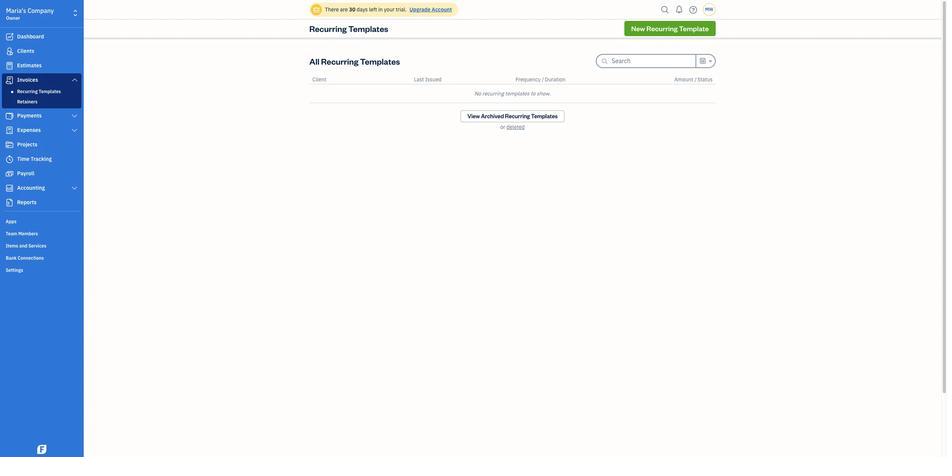 Task type: describe. For each thing, give the bounding box(es) containing it.
search image
[[659, 4, 671, 15]]

duration link
[[545, 76, 565, 83]]

amount
[[674, 76, 693, 83]]

caretdown image
[[708, 57, 712, 66]]

accounting link
[[2, 182, 81, 195]]

estimates
[[17, 62, 42, 69]]

retainers
[[17, 99, 37, 105]]

duration
[[545, 76, 565, 83]]

expenses
[[17, 127, 41, 134]]

clients
[[17, 48, 34, 54]]

project image
[[5, 141, 14, 149]]

left
[[369, 6, 377, 13]]

last issued
[[414, 76, 442, 83]]

recurring
[[482, 90, 504, 97]]

last issued link
[[414, 76, 442, 83]]

recurring templates inside the main element
[[17, 89, 61, 94]]

templates inside the main element
[[39, 89, 61, 94]]

apps
[[6, 219, 17, 225]]

retainers link
[[3, 97, 80, 107]]

bank connections
[[6, 255, 44, 261]]

payments
[[17, 112, 42, 119]]

invoice image
[[5, 76, 14, 84]]

payments link
[[2, 109, 81, 123]]

status
[[697, 76, 713, 83]]

new recurring template link
[[624, 21, 716, 36]]

upgrade account link
[[408, 6, 452, 13]]

projects
[[17, 141, 37, 148]]

view archived recurring templates link
[[461, 110, 565, 123]]

view
[[467, 113, 480, 120]]

client link
[[312, 76, 326, 83]]

settings link
[[2, 264, 81, 276]]

connections
[[18, 255, 44, 261]]

reports
[[17, 199, 37, 206]]

team
[[6, 231, 17, 237]]

clients link
[[2, 45, 81, 58]]

no recurring templates to show.
[[474, 90, 551, 97]]

company
[[28, 7, 54, 14]]

last
[[414, 76, 424, 83]]

upgrade
[[410, 6, 430, 13]]

archived
[[481, 113, 504, 120]]

/ for duration
[[542, 76, 544, 83]]

time tracking
[[17, 156, 52, 162]]

estimate image
[[5, 62, 14, 70]]

bank
[[6, 255, 17, 261]]

dashboard
[[17, 33, 44, 40]]

items and services
[[6, 243, 46, 249]]

frequency / duration
[[516, 76, 565, 83]]

client
[[312, 76, 326, 83]]

maria's
[[6, 7, 26, 14]]

chevron large down image for expenses
[[71, 127, 78, 134]]

recurring inside view archived recurring templates or deleted
[[505, 113, 530, 120]]

notifications image
[[673, 2, 685, 17]]

reports link
[[2, 196, 81, 210]]

trial.
[[396, 6, 407, 13]]

recurring templates link
[[3, 87, 80, 96]]

frequency
[[516, 76, 541, 83]]

chevron large down image
[[71, 113, 78, 119]]

deleted link
[[507, 124, 525, 131]]

recurring right all
[[321, 56, 358, 66]]

crown image
[[312, 6, 320, 14]]

in
[[378, 6, 383, 13]]

account
[[432, 6, 452, 13]]

all recurring templates
[[309, 56, 400, 66]]

there are 30 days left in your trial. upgrade account
[[325, 6, 452, 13]]

items and services link
[[2, 240, 81, 252]]



Task type: vqa. For each thing, say whether or not it's contained in the screenshot.
What are you working on? Text Field
no



Task type: locate. For each thing, give the bounding box(es) containing it.
recurring down search icon
[[647, 24, 678, 33]]

your
[[384, 6, 395, 13]]

0 horizontal spatial recurring templates
[[17, 89, 61, 94]]

payment image
[[5, 112, 14, 120]]

0 vertical spatial recurring templates
[[309, 23, 388, 34]]

new
[[631, 24, 645, 33]]

recurring templates
[[309, 23, 388, 34], [17, 89, 61, 94]]

recurring up deleted link
[[505, 113, 530, 120]]

payroll
[[17, 170, 34, 177]]

chevron large down image up recurring templates link
[[71, 77, 78, 83]]

tracking
[[31, 156, 52, 162]]

/ for status
[[695, 76, 697, 83]]

1 horizontal spatial recurring templates
[[309, 23, 388, 34]]

projects link
[[2, 138, 81, 152]]

status link
[[697, 76, 713, 83]]

apps link
[[2, 216, 81, 227]]

settings
[[6, 268, 23, 273]]

view archived recurring templates or deleted
[[467, 113, 558, 131]]

1 vertical spatial recurring templates
[[17, 89, 61, 94]]

1 / from the left
[[542, 76, 544, 83]]

chevron large down image
[[71, 77, 78, 83], [71, 127, 78, 134], [71, 185, 78, 191]]

chevron large down image down payroll link
[[71, 185, 78, 191]]

services
[[28, 243, 46, 249]]

show.
[[537, 90, 551, 97]]

issued
[[425, 76, 442, 83]]

maria's company owner
[[6, 7, 54, 21]]

template
[[679, 24, 709, 33]]

dashboard image
[[5, 33, 14, 41]]

deleted
[[507, 124, 525, 131]]

accounting
[[17, 185, 45, 191]]

1 horizontal spatial /
[[695, 76, 697, 83]]

invoices
[[17, 76, 38, 83]]

1 vertical spatial chevron large down image
[[71, 127, 78, 134]]

2 chevron large down image from the top
[[71, 127, 78, 134]]

to
[[531, 90, 536, 97]]

chevron large down image for invoices
[[71, 77, 78, 83]]

recurring
[[309, 23, 347, 34], [647, 24, 678, 33], [321, 56, 358, 66], [17, 89, 38, 94], [505, 113, 530, 120]]

go to help image
[[687, 4, 699, 15]]

recurring inside the main element
[[17, 89, 38, 94]]

timer image
[[5, 156, 14, 163]]

recurring templates up retainers link
[[17, 89, 61, 94]]

members
[[18, 231, 38, 237]]

chevron large down image inside expenses link
[[71, 127, 78, 134]]

amount link
[[674, 76, 695, 83]]

estimates link
[[2, 59, 81, 73]]

amount / status
[[674, 76, 713, 83]]

/
[[542, 76, 544, 83], [695, 76, 697, 83]]

time tracking link
[[2, 153, 81, 166]]

recurring up retainers
[[17, 89, 38, 94]]

dashboard link
[[2, 30, 81, 44]]

freshbooks image
[[36, 445, 48, 454]]

owner
[[6, 15, 20, 21]]

all
[[309, 56, 319, 66]]

team members
[[6, 231, 38, 237]]

frequency link
[[516, 76, 542, 83]]

/ left 'duration' link on the right
[[542, 76, 544, 83]]

or
[[500, 124, 505, 131]]

mw
[[705, 6, 713, 12]]

new recurring template
[[631, 24, 709, 33]]

/ left status
[[695, 76, 697, 83]]

no
[[474, 90, 481, 97]]

days
[[357, 6, 368, 13]]

are
[[340, 6, 348, 13]]

templates
[[505, 90, 529, 97]]

expenses link
[[2, 124, 81, 137]]

mw button
[[703, 3, 716, 16]]

chart image
[[5, 185, 14, 192]]

time
[[17, 156, 29, 162]]

calendar image
[[699, 56, 706, 65]]

client image
[[5, 48, 14, 55]]

team members link
[[2, 228, 81, 239]]

templates inside view archived recurring templates or deleted
[[531, 113, 558, 120]]

30
[[349, 6, 355, 13]]

recurring templates down the 30
[[309, 23, 388, 34]]

payroll link
[[2, 167, 81, 181]]

and
[[19, 243, 27, 249]]

0 horizontal spatial /
[[542, 76, 544, 83]]

report image
[[5, 199, 14, 207]]

recurring down there
[[309, 23, 347, 34]]

1 chevron large down image from the top
[[71, 77, 78, 83]]

there
[[325, 6, 339, 13]]

money image
[[5, 170, 14, 178]]

2 / from the left
[[695, 76, 697, 83]]

items
[[6, 243, 18, 249]]

bank connections link
[[2, 252, 81, 264]]

Search text field
[[612, 55, 696, 67]]

main element
[[0, 0, 103, 457]]

3 chevron large down image from the top
[[71, 185, 78, 191]]

invoices link
[[2, 73, 81, 87]]

0 vertical spatial chevron large down image
[[71, 77, 78, 83]]

expense image
[[5, 127, 14, 134]]

templates
[[348, 23, 388, 34], [360, 56, 400, 66], [39, 89, 61, 94], [531, 113, 558, 120]]

chevron large down image down chevron large down image
[[71, 127, 78, 134]]

2 vertical spatial chevron large down image
[[71, 185, 78, 191]]

chevron large down image for accounting
[[71, 185, 78, 191]]



